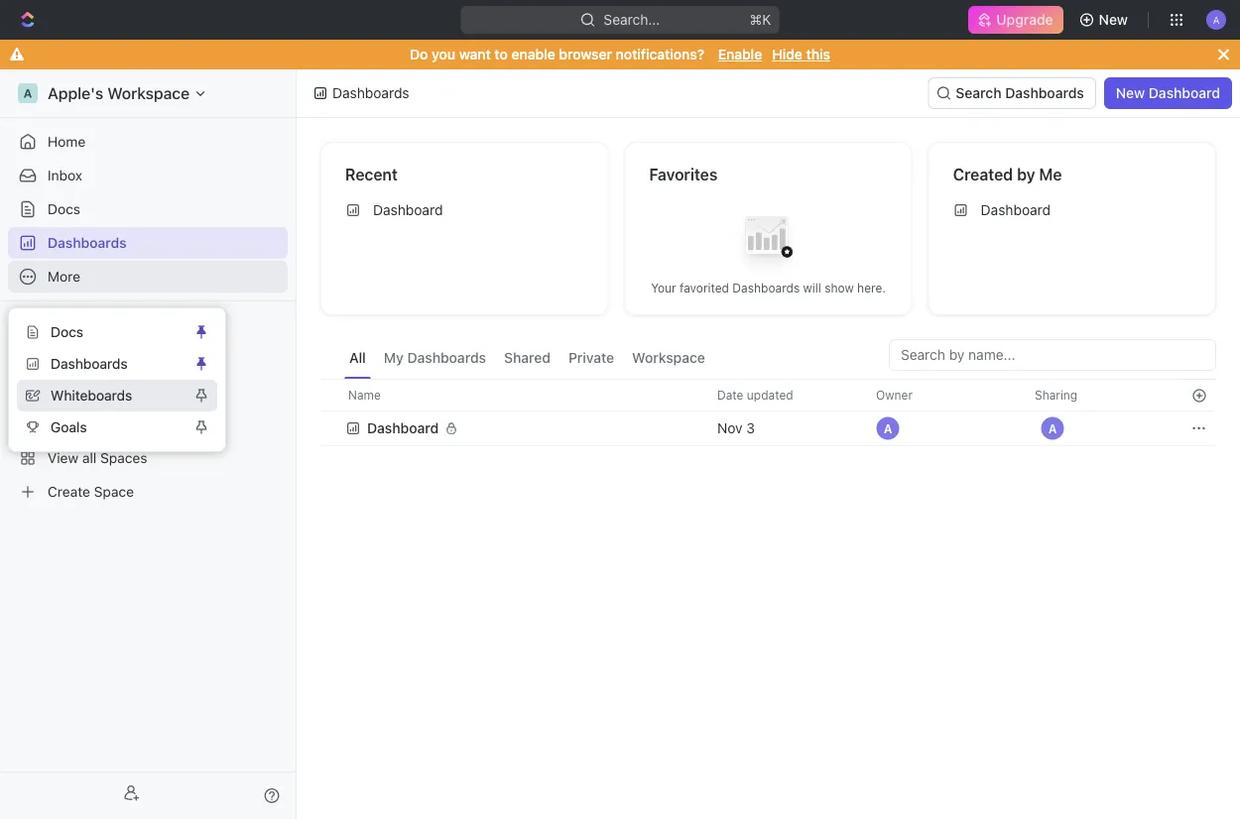 Task type: locate. For each thing, give the bounding box(es) containing it.
dashboards link up more dropdown button
[[8, 227, 288, 259]]

0 vertical spatial favorites
[[650, 165, 718, 184]]

1 row from the top
[[321, 379, 1217, 412]]

dashboard link
[[338, 195, 592, 226], [946, 195, 1200, 226]]

search...
[[604, 11, 661, 28]]

whiteboards link
[[17, 380, 190, 412]]

docs link up the whiteboards link
[[17, 317, 190, 348]]

apple, , element inside the a button
[[1041, 417, 1065, 441]]

1 horizontal spatial dashboard link
[[946, 195, 1200, 226]]

created
[[954, 165, 1014, 184]]

1 dashboard link from the left
[[338, 195, 592, 226]]

browser
[[559, 46, 613, 63]]

new right upgrade
[[1100, 11, 1129, 28]]

row
[[321, 379, 1217, 412], [321, 409, 1217, 449]]

new
[[1100, 11, 1129, 28], [1117, 85, 1146, 101]]

dashboards link inside sidebar 'navigation'
[[8, 227, 288, 259]]

created by me
[[954, 165, 1063, 184]]

tree inside sidebar 'navigation'
[[8, 375, 288, 508]]

apple, , element
[[877, 417, 900, 441], [1041, 417, 1065, 441]]

1 horizontal spatial a
[[1049, 422, 1058, 436]]

dashboards
[[333, 85, 410, 101], [1006, 85, 1085, 101], [48, 235, 127, 251], [733, 281, 800, 295], [407, 350, 486, 366], [51, 356, 128, 372]]

all button
[[344, 340, 371, 379]]

my dashboards button
[[379, 340, 491, 379]]

sidebar navigation
[[0, 69, 297, 820]]

date updated button
[[706, 380, 806, 411]]

1 vertical spatial docs
[[51, 324, 83, 340]]

private button
[[564, 340, 620, 379]]

upgrade
[[997, 11, 1054, 28]]

home link
[[8, 126, 288, 158]]

hide
[[773, 46, 803, 63]]

dashboards up more
[[48, 235, 127, 251]]

nov
[[718, 420, 743, 437]]

row up 3
[[321, 379, 1217, 412]]

a
[[884, 422, 893, 436], [1049, 422, 1058, 436]]

tab list containing all
[[344, 340, 711, 379]]

date
[[718, 389, 744, 403]]

you
[[432, 46, 456, 63]]

a inside button
[[1049, 422, 1058, 436]]

1 vertical spatial favorites
[[16, 319, 68, 333]]

spaces
[[16, 352, 58, 366]]

2 apple, , element from the left
[[1041, 417, 1065, 441]]

1 horizontal spatial apple, , element
[[1041, 417, 1065, 441]]

2 row from the top
[[321, 409, 1217, 449]]

1 horizontal spatial favorites
[[650, 165, 718, 184]]

row down updated
[[321, 409, 1217, 449]]

2 dashboard link from the left
[[946, 195, 1200, 226]]

owner
[[877, 389, 913, 403]]

search dashboards button
[[929, 77, 1097, 109]]

dashboards link
[[8, 227, 288, 259], [17, 348, 190, 380]]

new dashboard
[[1117, 85, 1221, 101]]

a button
[[1035, 411, 1071, 447]]

dashboard button
[[345, 409, 694, 449], [345, 409, 471, 449]]

docs
[[48, 201, 80, 217], [51, 324, 83, 340]]

this
[[807, 46, 831, 63]]

0 horizontal spatial dashboard link
[[338, 195, 592, 226]]

apple, , element down sharing
[[1041, 417, 1065, 441]]

recent
[[345, 165, 398, 184]]

new down new button
[[1117, 85, 1146, 101]]

2 a from the left
[[1049, 422, 1058, 436]]

table
[[321, 379, 1217, 449]]

a down sharing
[[1049, 422, 1058, 436]]

tree
[[8, 375, 288, 508]]

0 vertical spatial dashboards link
[[8, 227, 288, 259]]

dashboards link up the whiteboards
[[17, 348, 190, 380]]

private
[[569, 350, 615, 366]]

0 vertical spatial new
[[1100, 11, 1129, 28]]

docs up spaces
[[51, 324, 83, 340]]

my
[[384, 350, 404, 366]]

goals
[[51, 419, 87, 436]]

to
[[495, 46, 508, 63]]

my dashboards
[[384, 350, 486, 366]]

0 vertical spatial docs link
[[8, 194, 288, 225]]

dashboard
[[1149, 85, 1221, 101], [373, 202, 443, 218], [981, 202, 1051, 218], [367, 420, 439, 437]]

dashboards up recent at the left of page
[[333, 85, 410, 101]]

1 vertical spatial dashboards link
[[17, 348, 190, 380]]

favorites
[[650, 165, 718, 184], [16, 319, 68, 333]]

new button
[[1072, 4, 1141, 36]]

dashboards left will
[[733, 281, 800, 295]]

0 horizontal spatial a
[[884, 422, 893, 436]]

1 vertical spatial new
[[1117, 85, 1146, 101]]

docs link inside sidebar 'navigation'
[[8, 194, 288, 225]]

0 horizontal spatial favorites
[[16, 319, 68, 333]]

new inside new button
[[1100, 11, 1129, 28]]

docs link down inbox "link"
[[8, 194, 288, 225]]

whiteboards
[[51, 388, 132, 404]]

docs down inbox
[[48, 201, 80, 217]]

0 horizontal spatial apple, , element
[[877, 417, 900, 441]]

a down owner
[[884, 422, 893, 436]]

inbox link
[[8, 160, 288, 192]]

enable
[[718, 46, 763, 63]]

new inside "new dashboard" button
[[1117, 85, 1146, 101]]

0 vertical spatial docs
[[48, 201, 80, 217]]

tab list
[[344, 340, 711, 379]]

row containing name
[[321, 379, 1217, 412]]

docs link
[[8, 194, 288, 225], [17, 317, 190, 348]]

apple, , element down owner
[[877, 417, 900, 441]]

docs inside sidebar 'navigation'
[[48, 201, 80, 217]]

3
[[747, 420, 755, 437]]

do
[[410, 46, 428, 63]]



Task type: vqa. For each thing, say whether or not it's contained in the screenshot.
Dashboards
yes



Task type: describe. For each thing, give the bounding box(es) containing it.
table containing dashboard
[[321, 379, 1217, 449]]

workspace
[[632, 350, 706, 366]]

updated
[[747, 389, 794, 403]]

dashboard link for recent
[[338, 195, 592, 226]]

upgrade link
[[969, 6, 1064, 34]]

dashboard inside row
[[367, 420, 439, 437]]

name
[[348, 389, 381, 403]]

new for new dashboard
[[1117, 85, 1146, 101]]

1 apple, , element from the left
[[877, 417, 900, 441]]

goals link
[[17, 412, 190, 444]]

shared
[[504, 350, 551, 366]]

date updated
[[718, 389, 794, 403]]

enable
[[512, 46, 556, 63]]

search dashboards
[[956, 85, 1085, 101]]

dashboard link for created by me
[[946, 195, 1200, 226]]

will
[[804, 281, 822, 295]]

dashboards inside sidebar 'navigation'
[[48, 235, 127, 251]]

your
[[651, 281, 677, 295]]

dashboards right search
[[1006, 85, 1085, 101]]

1 a from the left
[[884, 422, 893, 436]]

Search by name... text field
[[901, 340, 1205, 370]]

favorites inside button
[[16, 319, 68, 333]]

more
[[48, 269, 80, 285]]

1 vertical spatial docs link
[[17, 317, 190, 348]]

new dashboard button
[[1105, 77, 1233, 109]]

show
[[825, 281, 854, 295]]

here.
[[858, 281, 886, 295]]

sharing
[[1035, 389, 1078, 403]]

new for new
[[1100, 11, 1129, 28]]

shared button
[[499, 340, 556, 379]]

dashboard button down "name"
[[345, 409, 471, 449]]

workspace button
[[628, 340, 711, 379]]

search
[[956, 85, 1002, 101]]

no favorited dashboards image
[[729, 201, 809, 280]]

all
[[349, 350, 366, 366]]

your favorited dashboards will show here.
[[651, 281, 886, 295]]

dashboard button down shared button
[[345, 409, 694, 449]]

nov 3
[[718, 420, 755, 437]]

row containing dashboard
[[321, 409, 1217, 449]]

more button
[[8, 261, 288, 293]]

me
[[1040, 165, 1063, 184]]

do you want to enable browser notifications? enable hide this
[[410, 46, 831, 63]]

home
[[48, 134, 86, 150]]

dashboards right the my
[[407, 350, 486, 366]]

inbox
[[48, 167, 82, 184]]

favorited
[[680, 281, 730, 295]]

favorites button
[[8, 314, 76, 338]]

dashboards up the whiteboards
[[51, 356, 128, 372]]

by
[[1018, 165, 1036, 184]]

⌘k
[[750, 11, 772, 28]]

want
[[459, 46, 491, 63]]

notifications?
[[616, 46, 705, 63]]



